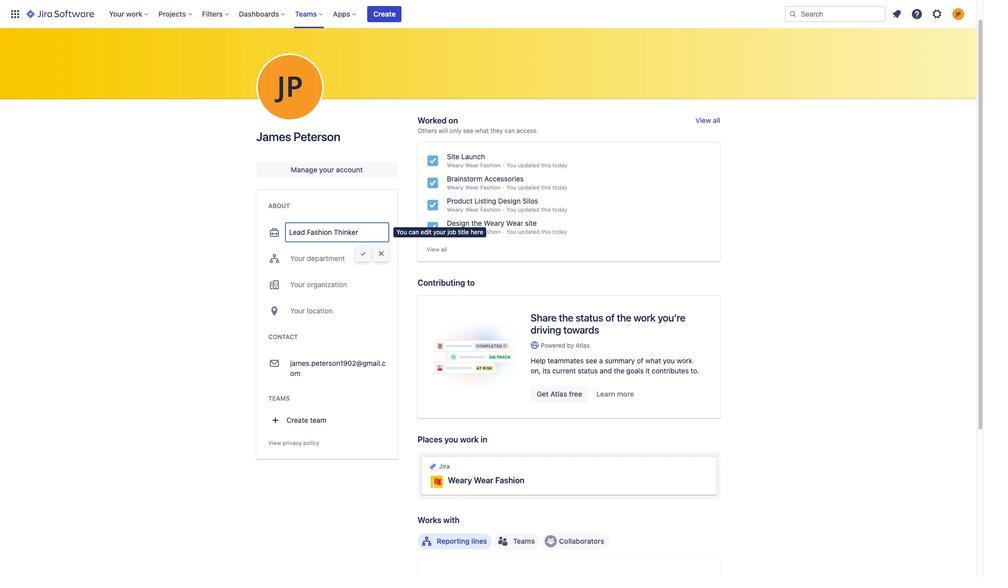 Task type: vqa. For each thing, say whether or not it's contained in the screenshot.
LIST ITEM in the list
no



Task type: locate. For each thing, give the bounding box(es) containing it.
this
[[541, 162, 551, 169], [541, 184, 551, 191], [541, 206, 551, 213], [541, 229, 551, 235]]

weary
[[447, 162, 464, 169], [447, 184, 464, 191], [447, 206, 464, 213], [484, 219, 505, 228], [447, 229, 464, 235], [448, 476, 472, 485]]

of up powered by atlas link
[[606, 312, 615, 324]]

0 horizontal spatial create
[[287, 416, 308, 425]]

1 vertical spatial create
[[287, 416, 308, 425]]

1 vertical spatial see
[[586, 357, 598, 365]]

banner
[[0, 0, 977, 28]]

weary down product listing design silos
[[484, 219, 505, 228]]

status left the and
[[578, 367, 598, 375]]

1 vertical spatial can
[[409, 229, 419, 236]]

0 horizontal spatial what
[[475, 127, 489, 135]]

create team button
[[268, 411, 386, 431]]

of up goals
[[637, 357, 644, 365]]

0 horizontal spatial of
[[606, 312, 615, 324]]

view all link
[[696, 116, 721, 125], [427, 246, 447, 254]]

places you work in
[[418, 435, 488, 445]]

you updated this today up accessories
[[507, 162, 568, 169]]

1 horizontal spatial can
[[505, 127, 515, 135]]

you right places
[[445, 435, 458, 445]]

0 horizontal spatial can
[[409, 229, 419, 236]]

silos
[[523, 197, 538, 205]]

work left you're
[[634, 312, 656, 324]]

2 horizontal spatial view
[[696, 116, 711, 125]]

dashboards
[[239, 9, 279, 18]]

of
[[606, 312, 615, 324], [637, 357, 644, 365]]

view all
[[696, 116, 721, 125], [427, 246, 447, 253]]

you updated this today down site in the right top of the page
[[507, 229, 568, 235]]

0 horizontal spatial design
[[447, 219, 470, 228]]

design the weary wear site
[[447, 219, 537, 228]]

can
[[505, 127, 515, 135], [409, 229, 419, 236]]

updated up accessories
[[518, 162, 540, 169]]

wear for launch
[[465, 162, 479, 169]]

by
[[567, 342, 574, 350]]

0 horizontal spatial you
[[445, 435, 458, 445]]

4 today from the top
[[553, 229, 568, 235]]

0 vertical spatial can
[[505, 127, 515, 135]]

1 horizontal spatial create
[[374, 9, 396, 18]]

lines
[[472, 537, 487, 546]]

james peterson
[[256, 130, 341, 144]]

of inside help teammates see a summary of what you work on, its current status and the goals it contributes to.
[[637, 357, 644, 365]]

updated down silos
[[518, 206, 540, 213]]

create team image
[[271, 417, 280, 425]]

fashion for the
[[481, 229, 501, 235]]

1 horizontal spatial view all link
[[696, 116, 721, 125]]

1 vertical spatial view all
[[427, 246, 447, 253]]

1 vertical spatial you
[[445, 435, 458, 445]]

fashion
[[481, 162, 501, 169], [481, 184, 501, 191], [481, 206, 501, 213], [481, 229, 501, 235], [496, 476, 525, 485]]

this for design the weary wear site
[[541, 229, 551, 235]]

contributes
[[652, 367, 689, 375]]

weary wear fashion for launch
[[447, 162, 501, 169]]

1 vertical spatial of
[[637, 357, 644, 365]]

create button
[[368, 6, 402, 22]]

0 vertical spatial you
[[663, 357, 675, 365]]

0 vertical spatial all
[[713, 116, 721, 125]]

Your job title field
[[286, 224, 389, 242]]

create
[[374, 9, 396, 18], [287, 416, 308, 425]]

can right "they"
[[505, 127, 515, 135]]

you inside help teammates see a summary of what you work on, its current status and the goals it contributes to.
[[663, 357, 675, 365]]

1 vertical spatial teams
[[268, 395, 290, 403]]

the down summary
[[614, 367, 625, 375]]

you
[[507, 162, 516, 169], [507, 184, 516, 191], [507, 206, 516, 213], [397, 229, 407, 236], [507, 229, 516, 235]]

1 horizontal spatial all
[[713, 116, 721, 125]]

its
[[543, 367, 551, 375]]

can left edit
[[409, 229, 419, 236]]

your profile and settings image
[[953, 8, 965, 20]]

this for product listing design silos
[[541, 206, 551, 213]]

primary element
[[6, 0, 785, 28]]

0 vertical spatial view
[[696, 116, 711, 125]]

create right apps dropdown button
[[374, 9, 396, 18]]

share
[[531, 312, 557, 324]]

will
[[439, 127, 448, 135]]

teams left apps
[[295, 9, 317, 18]]

work up to.
[[677, 357, 693, 365]]

4 updated from the top
[[518, 229, 540, 235]]

0 vertical spatial design
[[498, 197, 521, 205]]

you updated this today for design the weary wear site
[[507, 229, 568, 235]]

team
[[310, 416, 327, 425]]

design left silos
[[498, 197, 521, 205]]

wear
[[465, 162, 479, 169], [465, 184, 479, 191], [465, 206, 479, 213], [507, 219, 523, 228], [465, 229, 479, 235], [474, 476, 494, 485]]

weary down site
[[447, 162, 464, 169]]

with
[[444, 516, 460, 525]]

weary wear fashion down design the weary wear site
[[447, 229, 501, 235]]

1 horizontal spatial see
[[586, 357, 598, 365]]

1 vertical spatial your
[[433, 229, 446, 236]]

1 you updated this today from the top
[[507, 162, 568, 169]]

wear down in
[[474, 476, 494, 485]]

0 vertical spatial of
[[606, 312, 615, 324]]

0 horizontal spatial your
[[319, 166, 334, 174]]

wear down brainstorm
[[465, 184, 479, 191]]

3 updated from the top
[[518, 206, 540, 213]]

0 vertical spatial view all
[[696, 116, 721, 125]]

wear right job
[[465, 229, 479, 235]]

design
[[498, 197, 521, 205], [447, 219, 470, 228]]

see left a
[[586, 357, 598, 365]]

wear inside "link"
[[474, 476, 494, 485]]

om
[[290, 369, 301, 378]]

james.peterson1902@gmail.c om
[[290, 359, 386, 378]]

jira image
[[429, 463, 437, 471], [429, 463, 437, 471]]

3 you updated this today from the top
[[507, 206, 568, 213]]

you up accessories
[[507, 162, 516, 169]]

current
[[553, 367, 576, 375]]

2 horizontal spatial teams
[[513, 537, 535, 546]]

weary wear fashion down listing on the top of page
[[447, 206, 501, 213]]

0 horizontal spatial teams
[[268, 395, 290, 403]]

a
[[599, 357, 603, 365]]

cancel image
[[377, 250, 386, 258]]

this for brainstorm accessories
[[541, 184, 551, 191]]

1 vertical spatial view all link
[[427, 246, 447, 254]]

1 this from the top
[[541, 162, 551, 169]]

you down design the weary wear site
[[507, 229, 516, 235]]

works with
[[418, 516, 460, 525]]

weary for brainstorm
[[447, 184, 464, 191]]

on
[[449, 116, 458, 125]]

you for site launch
[[507, 162, 516, 169]]

wear for accessories
[[465, 184, 479, 191]]

0 horizontal spatial all
[[441, 246, 447, 253]]

summary
[[605, 357, 635, 365]]

create left team
[[287, 416, 308, 425]]

you down product listing design silos
[[507, 206, 516, 213]]

4 this from the top
[[541, 229, 551, 235]]

free
[[569, 390, 583, 399]]

you updated this today for site launch
[[507, 162, 568, 169]]

wear for the
[[465, 229, 479, 235]]

0 vertical spatial teams
[[295, 9, 317, 18]]

0 vertical spatial status
[[576, 312, 604, 324]]

design up the title
[[447, 219, 470, 228]]

1 vertical spatial view
[[427, 246, 440, 253]]

updated for brainstorm accessories
[[518, 184, 540, 191]]

updated down site in the right top of the page
[[518, 229, 540, 235]]

weary for design
[[447, 229, 464, 235]]

powered by atlas
[[541, 342, 590, 350]]

the up here
[[472, 219, 482, 228]]

teams up create team icon
[[268, 395, 290, 403]]

2 you updated this today from the top
[[507, 184, 568, 191]]

collaborators button
[[542, 534, 610, 550]]

1 horizontal spatial teams
[[295, 9, 317, 18]]

1 horizontal spatial you
[[663, 357, 675, 365]]

create inside primary element
[[374, 9, 396, 18]]

filters button
[[199, 6, 233, 22]]

you for design the weary wear site
[[507, 229, 516, 235]]

wear down launch
[[465, 162, 479, 169]]

work inside share the status of the work you're driving towards
[[634, 312, 656, 324]]

projects
[[159, 9, 186, 18]]

your inside dropdown button
[[109, 9, 124, 18]]

you can edit your job title here tooltip
[[394, 228, 487, 237]]

4 you updated this today from the top
[[507, 229, 568, 235]]

the
[[472, 219, 482, 228], [559, 312, 574, 324], [617, 312, 632, 324], [614, 367, 625, 375]]

settings image
[[932, 8, 944, 20]]

3 this from the top
[[541, 206, 551, 213]]

2 today from the top
[[553, 184, 568, 191]]

status inside help teammates see a summary of what you work on, its current status and the goals it contributes to.
[[578, 367, 598, 375]]

you updated this today
[[507, 162, 568, 169], [507, 184, 568, 191], [507, 206, 568, 213], [507, 229, 568, 235]]

1 horizontal spatial what
[[646, 357, 661, 365]]

updated up silos
[[518, 184, 540, 191]]

work left projects
[[126, 9, 142, 18]]

weary wear fashion down launch
[[447, 162, 501, 169]]

status up towards
[[576, 312, 604, 324]]

your inside tooltip
[[433, 229, 446, 236]]

1 horizontal spatial of
[[637, 357, 644, 365]]

atlas right by
[[576, 342, 590, 350]]

banner containing your work
[[0, 0, 977, 28]]

teams button
[[494, 534, 540, 550]]

0 vertical spatial view all link
[[696, 116, 721, 125]]

weary down product
[[447, 206, 464, 213]]

0 horizontal spatial view all
[[427, 246, 447, 253]]

see
[[463, 127, 474, 135], [586, 357, 598, 365]]

all
[[713, 116, 721, 125], [441, 246, 447, 253]]

updated for site launch
[[518, 162, 540, 169]]

launch
[[462, 152, 485, 161]]

1 horizontal spatial atlas
[[576, 342, 590, 350]]

weary wear fashion down in
[[448, 476, 525, 485]]

wear down product
[[465, 206, 479, 213]]

view
[[696, 116, 711, 125], [427, 246, 440, 253], [268, 440, 281, 447]]

what left "they"
[[475, 127, 489, 135]]

places
[[418, 435, 443, 445]]

here
[[471, 229, 484, 236]]

weary left here
[[447, 229, 464, 235]]

notifications image
[[891, 8, 903, 20]]

what inside help teammates see a summary of what you work on, its current status and the goals it contributes to.
[[646, 357, 661, 365]]

job
[[448, 229, 457, 236]]

manage your account
[[291, 166, 363, 174]]

weary wear fashion
[[447, 162, 501, 169], [447, 184, 501, 191], [447, 206, 501, 213], [447, 229, 501, 235], [448, 476, 525, 485]]

what up it
[[646, 357, 661, 365]]

2 vertical spatial teams
[[513, 537, 535, 546]]

your
[[319, 166, 334, 174], [433, 229, 446, 236]]

0 vertical spatial what
[[475, 127, 489, 135]]

you updated this today up silos
[[507, 184, 568, 191]]

work
[[126, 9, 142, 18], [634, 312, 656, 324], [677, 357, 693, 365], [460, 435, 479, 445]]

can inside tooltip
[[409, 229, 419, 236]]

today for design the weary wear site
[[553, 229, 568, 235]]

2 updated from the top
[[518, 184, 540, 191]]

atlas right get
[[551, 390, 567, 399]]

teams right teams icon
[[513, 537, 535, 546]]

1 updated from the top
[[518, 162, 540, 169]]

view privacy policy link
[[268, 440, 319, 447]]

see right 'only' on the top of page
[[463, 127, 474, 135]]

weary wear fashion down brainstorm
[[447, 184, 501, 191]]

today for brainstorm accessories
[[553, 184, 568, 191]]

of inside share the status of the work you're driving towards
[[606, 312, 615, 324]]

you updated this today for brainstorm accessories
[[507, 184, 568, 191]]

your left job
[[433, 229, 446, 236]]

2 this from the top
[[541, 184, 551, 191]]

jira software image
[[26, 8, 94, 20], [26, 8, 94, 20]]

works
[[418, 516, 442, 525]]

0 horizontal spatial view
[[268, 440, 281, 447]]

2 vertical spatial view
[[268, 440, 281, 447]]

you up contributes
[[663, 357, 675, 365]]

help teammates see a summary of what you work on, its current status and the goals it contributes to.
[[531, 357, 700, 375]]

weary down jira
[[448, 476, 472, 485]]

your right manage
[[319, 166, 334, 174]]

site
[[525, 219, 537, 228]]

3 today from the top
[[553, 206, 568, 213]]

0 horizontal spatial atlas
[[551, 390, 567, 399]]

1 vertical spatial atlas
[[551, 390, 567, 399]]

brainstorm accessories
[[447, 175, 524, 183]]

1 today from the top
[[553, 162, 568, 169]]

you down accessories
[[507, 184, 516, 191]]

you updated this today down silos
[[507, 206, 568, 213]]

weary wear fashion for accessories
[[447, 184, 501, 191]]

0 vertical spatial see
[[463, 127, 474, 135]]

0 vertical spatial atlas
[[576, 342, 590, 350]]

0 horizontal spatial view all link
[[427, 246, 447, 254]]

1 vertical spatial what
[[646, 357, 661, 365]]

teams
[[295, 9, 317, 18], [268, 395, 290, 403], [513, 537, 535, 546]]

goals
[[627, 367, 644, 375]]

you for brainstorm accessories
[[507, 184, 516, 191]]

appswitcher icon image
[[9, 8, 21, 20]]

0 vertical spatial create
[[374, 9, 396, 18]]

today
[[553, 162, 568, 169], [553, 184, 568, 191], [553, 206, 568, 213], [553, 229, 568, 235]]

you left edit
[[397, 229, 407, 236]]

1 vertical spatial status
[[578, 367, 598, 375]]

weary down brainstorm
[[447, 184, 464, 191]]

fashion for listing
[[481, 206, 501, 213]]

1 horizontal spatial your
[[433, 229, 446, 236]]



Task type: describe. For each thing, give the bounding box(es) containing it.
site
[[447, 152, 460, 161]]

james.peterson1902@gmail.c
[[290, 359, 386, 368]]

your work button
[[106, 6, 153, 22]]

reporting lines button
[[418, 534, 492, 550]]

product listing design silos
[[447, 197, 538, 205]]

you're
[[658, 312, 686, 324]]

apps
[[333, 9, 350, 18]]

worked
[[418, 116, 447, 125]]

create for create team
[[287, 416, 308, 425]]

contact
[[268, 334, 298, 341]]

access.
[[517, 127, 539, 135]]

location
[[307, 307, 333, 315]]

create team
[[287, 416, 327, 425]]

reporting
[[437, 537, 470, 546]]

work inside dropdown button
[[126, 9, 142, 18]]

you updated this today for product listing design silos
[[507, 206, 568, 213]]

atlas inside "button"
[[551, 390, 567, 399]]

today for site launch
[[553, 162, 568, 169]]

confirm image
[[359, 250, 367, 258]]

share the status of the work you're driving towards
[[531, 312, 686, 336]]

the inside help teammates see a summary of what you work on, its current status and the goals it contributes to.
[[614, 367, 625, 375]]

your for your work
[[109, 9, 124, 18]]

policy
[[304, 440, 319, 447]]

Search field
[[785, 6, 886, 22]]

your organization
[[290, 281, 347, 289]]

your for your department
[[290, 254, 305, 263]]

department
[[307, 254, 345, 263]]

status inside share the status of the work you're driving towards
[[576, 312, 604, 324]]

you inside tooltip
[[397, 229, 407, 236]]

1 vertical spatial all
[[441, 246, 447, 253]]

listing
[[475, 197, 496, 205]]

teams inside button
[[513, 537, 535, 546]]

your department
[[290, 254, 345, 263]]

fashion for launch
[[481, 162, 501, 169]]

and
[[600, 367, 612, 375]]

get atlas free button
[[531, 386, 589, 403]]

1 vertical spatial design
[[447, 219, 470, 228]]

towards
[[564, 324, 600, 336]]

teams image
[[497, 536, 509, 548]]

profile image actions image
[[284, 81, 296, 93]]

updated for design the weary wear site
[[518, 229, 540, 235]]

in
[[481, 435, 488, 445]]

others will only see what they can access.
[[418, 127, 539, 135]]

site launch
[[447, 152, 485, 161]]

about
[[268, 202, 290, 210]]

manage
[[291, 166, 318, 174]]

reporting lines
[[437, 537, 487, 546]]

filters
[[202, 9, 223, 18]]

updated for product listing design silos
[[518, 206, 540, 213]]

fashion for accessories
[[481, 184, 501, 191]]

today for product listing design silos
[[553, 206, 568, 213]]

peterson
[[294, 130, 341, 144]]

only
[[450, 127, 462, 135]]

more
[[617, 390, 634, 399]]

help
[[531, 357, 546, 365]]

1 horizontal spatial design
[[498, 197, 521, 205]]

collaborators
[[559, 537, 604, 546]]

teams button
[[292, 6, 327, 22]]

work left in
[[460, 435, 479, 445]]

get
[[537, 390, 549, 399]]

brainstorm
[[447, 175, 483, 183]]

powered by atlas link
[[531, 341, 704, 350]]

view privacy policy
[[268, 440, 319, 447]]

weary wear fashion link
[[448, 476, 525, 486]]

collaboratorsicon image
[[547, 538, 555, 546]]

this for site launch
[[541, 162, 551, 169]]

worked on
[[418, 116, 458, 125]]

weary for product
[[447, 206, 464, 213]]

learn more button
[[591, 386, 640, 403]]

accessories
[[485, 175, 524, 183]]

your work
[[109, 9, 142, 18]]

1 horizontal spatial view
[[427, 246, 440, 253]]

they
[[491, 127, 503, 135]]

product
[[447, 197, 473, 205]]

teams inside dropdown button
[[295, 9, 317, 18]]

apps button
[[330, 6, 360, 22]]

weary inside "link"
[[448, 476, 472, 485]]

see inside help teammates see a summary of what you work on, its current status and the goals it contributes to.
[[586, 357, 598, 365]]

weary for site
[[447, 162, 464, 169]]

weary wear fashion for listing
[[447, 206, 501, 213]]

learn more
[[597, 390, 634, 399]]

0 horizontal spatial see
[[463, 127, 474, 135]]

projects button
[[156, 6, 196, 22]]

dashboards button
[[236, 6, 289, 22]]

wear left site in the right top of the page
[[507, 219, 523, 228]]

the up powered by atlas link
[[617, 312, 632, 324]]

to.
[[691, 367, 700, 375]]

jira
[[439, 463, 450, 471]]

1 horizontal spatial view all
[[696, 116, 721, 125]]

it
[[646, 367, 650, 375]]

account
[[336, 166, 363, 174]]

search image
[[789, 10, 797, 18]]

atlas image
[[531, 342, 539, 350]]

powered
[[541, 342, 566, 350]]

contributing to
[[418, 278, 475, 287]]

work inside help teammates see a summary of what you work on, its current status and the goals it contributes to.
[[677, 357, 693, 365]]

create for create
[[374, 9, 396, 18]]

privacy
[[283, 440, 302, 447]]

title
[[458, 229, 469, 236]]

you for product listing design silos
[[507, 206, 516, 213]]

0 vertical spatial your
[[319, 166, 334, 174]]

the up towards
[[559, 312, 574, 324]]

driving
[[531, 324, 561, 336]]

on,
[[531, 367, 541, 375]]

james
[[256, 130, 291, 144]]

help image
[[911, 8, 923, 20]]

fashion inside "link"
[[496, 476, 525, 485]]

your for your location
[[290, 307, 305, 315]]

manage your account link
[[256, 162, 398, 178]]

wear for listing
[[465, 206, 479, 213]]

weary wear fashion for the
[[447, 229, 501, 235]]

to
[[467, 278, 475, 287]]

learn
[[597, 390, 615, 399]]

organization
[[307, 281, 347, 289]]

your for your organization
[[290, 281, 305, 289]]

your location
[[290, 307, 333, 315]]

edit
[[421, 229, 432, 236]]

others
[[418, 127, 437, 135]]

teammates
[[548, 357, 584, 365]]



